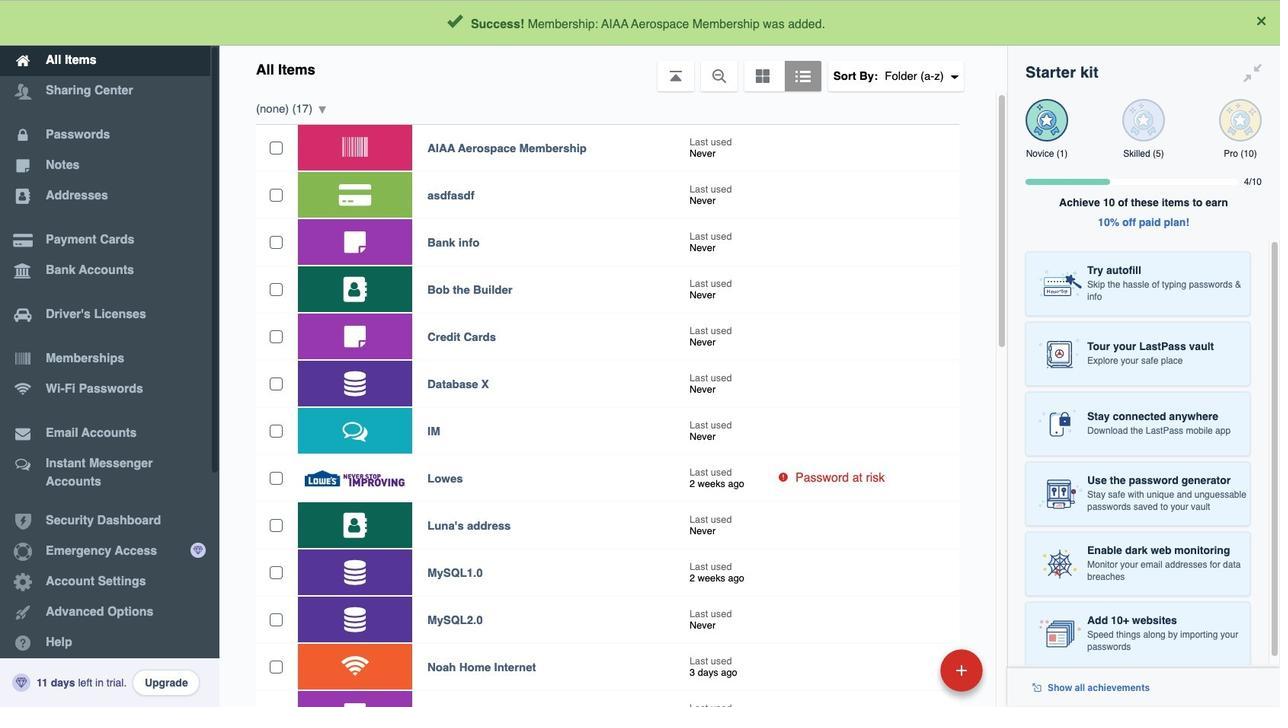 Task type: describe. For each thing, give the bounding box(es) containing it.
vault options navigation
[[219, 46, 1007, 91]]

Search search field
[[361, 6, 970, 40]]

main navigation navigation
[[0, 0, 219, 708]]

new item navigation
[[836, 645, 992, 708]]



Task type: locate. For each thing, give the bounding box(es) containing it.
alert
[[0, 0, 1280, 46]]

search my vault text field
[[361, 6, 970, 40]]

new item element
[[836, 649, 988, 693]]



